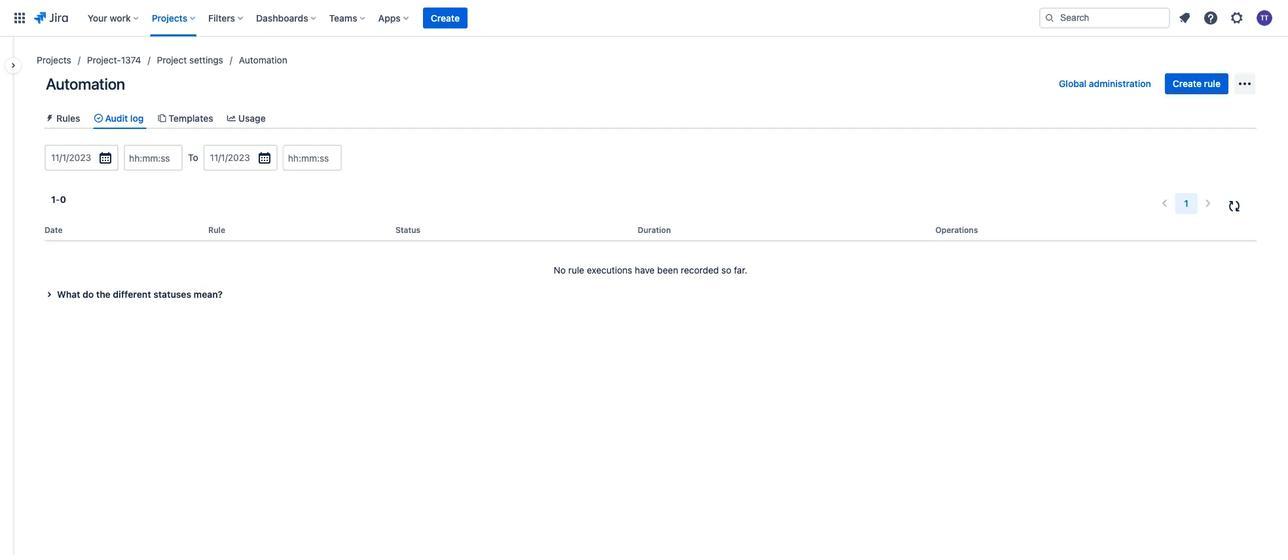 Task type: locate. For each thing, give the bounding box(es) containing it.
0 vertical spatial projects
[[152, 12, 188, 23]]

project
[[157, 55, 187, 66]]

dashboards button
[[252, 8, 322, 29]]

settings image
[[1230, 10, 1246, 26]]

administration
[[1090, 78, 1152, 89]]

global administration link
[[1052, 73, 1160, 94]]

1 horizontal spatial 11/1/2023
[[210, 152, 250, 163]]

global administration
[[1060, 78, 1152, 89]]

banner containing your work
[[0, 0, 1289, 37]]

create button
[[423, 8, 468, 29]]

projects up project
[[152, 12, 188, 23]]

0 horizontal spatial rule
[[569, 265, 585, 276]]

usage
[[238, 113, 266, 124]]

projects right sidebar navigation icon
[[37, 55, 71, 66]]

create rule button
[[1166, 73, 1229, 94]]

audit log image
[[93, 113, 104, 124]]

0 vertical spatial create
[[431, 12, 460, 23]]

your
[[88, 12, 107, 23]]

teams
[[329, 12, 358, 23]]

1 left 0
[[51, 194, 56, 205]]

create for create rule
[[1174, 78, 1202, 89]]

jira image
[[34, 10, 68, 26], [34, 10, 68, 26]]

automation down project-
[[46, 75, 125, 93]]

None text field
[[51, 152, 54, 165]]

Search field
[[1040, 8, 1171, 29]]

projects inside popup button
[[152, 12, 188, 23]]

create left actions icon
[[1174, 78, 1202, 89]]

project-1374
[[87, 55, 141, 66]]

1
[[51, 194, 56, 205], [1185, 198, 1189, 209]]

2 hh:mm:ss field from the left
[[284, 146, 341, 170]]

hh:mm:ss field
[[125, 146, 182, 170], [284, 146, 341, 170]]

1 - 0
[[51, 194, 66, 205]]

automation link
[[239, 52, 288, 68]]

pagination element
[[1155, 193, 1219, 214]]

your work
[[88, 12, 131, 23]]

rule right no
[[569, 265, 585, 276]]

do
[[83, 289, 94, 300]]

dashboards
[[256, 12, 308, 23]]

project settings
[[157, 55, 223, 66]]

project settings link
[[157, 52, 223, 68]]

1 horizontal spatial hh:mm:ss field
[[284, 146, 341, 170]]

project-
[[87, 55, 121, 66]]

0 horizontal spatial 1
[[51, 194, 56, 205]]

projects
[[152, 12, 188, 23], [37, 55, 71, 66]]

automation
[[239, 55, 288, 66], [46, 75, 125, 93]]

rule inside button
[[1205, 78, 1221, 89]]

tab list
[[39, 107, 1263, 129]]

1 horizontal spatial automation
[[239, 55, 288, 66]]

0 vertical spatial automation
[[239, 55, 288, 66]]

tab list containing rules
[[39, 107, 1263, 129]]

rule
[[1205, 78, 1221, 89], [569, 265, 585, 276]]

11/1/2023 right "to"
[[210, 152, 250, 163]]

your profile and settings image
[[1258, 10, 1273, 26]]

create inside primary element
[[431, 12, 460, 23]]

0 horizontal spatial 11/1/2023
[[51, 152, 91, 163]]

create
[[431, 12, 460, 23], [1174, 78, 1202, 89]]

11/1/2023 down the rules
[[51, 152, 91, 163]]

0 horizontal spatial create
[[431, 12, 460, 23]]

been
[[658, 265, 679, 276]]

expand image
[[41, 287, 57, 303]]

have
[[635, 265, 655, 276]]

1 vertical spatial projects
[[37, 55, 71, 66]]

1 vertical spatial automation
[[46, 75, 125, 93]]

1 horizontal spatial projects
[[152, 12, 188, 23]]

1 inside button
[[1185, 198, 1189, 209]]

0 vertical spatial rule
[[1205, 78, 1221, 89]]

audit log
[[105, 113, 144, 124]]

1 vertical spatial rule
[[569, 265, 585, 276]]

notifications image
[[1178, 10, 1193, 26]]

audit
[[105, 113, 128, 124]]

1 vertical spatial create
[[1174, 78, 1202, 89]]

1374
[[121, 55, 141, 66]]

banner
[[0, 0, 1289, 37]]

rule for create
[[1205, 78, 1221, 89]]

settings
[[189, 55, 223, 66]]

1 horizontal spatial 1
[[1185, 198, 1189, 209]]

1 horizontal spatial rule
[[1205, 78, 1221, 89]]

None text field
[[210, 152, 213, 165]]

rule left actions icon
[[1205, 78, 1221, 89]]

recorded
[[681, 265, 719, 276]]

projects for projects link
[[37, 55, 71, 66]]

1 11/1/2023 from the left
[[51, 152, 91, 163]]

1 horizontal spatial create
[[1174, 78, 1202, 89]]

0 horizontal spatial hh:mm:ss field
[[125, 146, 182, 170]]

help image
[[1204, 10, 1219, 26]]

1 left refresh log icon
[[1185, 198, 1189, 209]]

2 11/1/2023 from the left
[[210, 152, 250, 163]]

primary element
[[8, 0, 1040, 36]]

apps
[[379, 12, 401, 23]]

0 horizontal spatial projects
[[37, 55, 71, 66]]

projects link
[[37, 52, 71, 68]]

11/1/2023
[[51, 152, 91, 163], [210, 152, 250, 163]]

create right apps popup button at the left top
[[431, 12, 460, 23]]

automation down 'dashboards'
[[239, 55, 288, 66]]



Task type: vqa. For each thing, say whether or not it's contained in the screenshot.
Blogs 'LINK'
no



Task type: describe. For each thing, give the bounding box(es) containing it.
project-1374 link
[[87, 52, 141, 68]]

so
[[722, 265, 732, 276]]

filters
[[208, 12, 235, 23]]

date
[[45, 226, 63, 235]]

1 button
[[1176, 193, 1199, 214]]

log
[[130, 113, 144, 124]]

1 for 1 - 0
[[51, 194, 56, 205]]

to
[[188, 152, 198, 163]]

executions
[[587, 265, 633, 276]]

actions image
[[1238, 76, 1254, 92]]

0 horizontal spatial automation
[[46, 75, 125, 93]]

rule for no
[[569, 265, 585, 276]]

refresh log image
[[1227, 199, 1243, 214]]

no rule executions have been recorded so far.
[[554, 265, 748, 276]]

rules image
[[45, 113, 55, 124]]

usage image
[[227, 113, 237, 124]]

rules
[[56, 113, 80, 124]]

what
[[57, 289, 80, 300]]

1 hh:mm:ss field from the left
[[125, 146, 182, 170]]

status
[[396, 226, 421, 235]]

mean?
[[194, 289, 223, 300]]

1 for 1
[[1185, 198, 1189, 209]]

far.
[[734, 265, 748, 276]]

statuses
[[154, 289, 191, 300]]

rule
[[208, 226, 225, 235]]

what do the different statuses mean? button
[[41, 287, 1258, 303]]

filters button
[[205, 8, 248, 29]]

teams button
[[325, 8, 371, 29]]

the
[[96, 289, 111, 300]]

what do the different statuses mean?
[[57, 289, 223, 300]]

0
[[60, 194, 66, 205]]

operations
[[936, 226, 979, 235]]

no
[[554, 265, 566, 276]]

sidebar navigation image
[[0, 52, 29, 79]]

templates
[[169, 113, 213, 124]]

projects for projects popup button
[[152, 12, 188, 23]]

create for create
[[431, 12, 460, 23]]

duration
[[638, 226, 671, 235]]

appswitcher icon image
[[12, 10, 28, 26]]

projects button
[[148, 8, 201, 29]]

templates image
[[157, 113, 167, 124]]

work
[[110, 12, 131, 23]]

apps button
[[375, 8, 414, 29]]

-
[[56, 194, 60, 205]]

global
[[1060, 78, 1087, 89]]

your work button
[[84, 8, 144, 29]]

create rule
[[1174, 78, 1221, 89]]

search image
[[1045, 13, 1056, 23]]

different
[[113, 289, 151, 300]]



